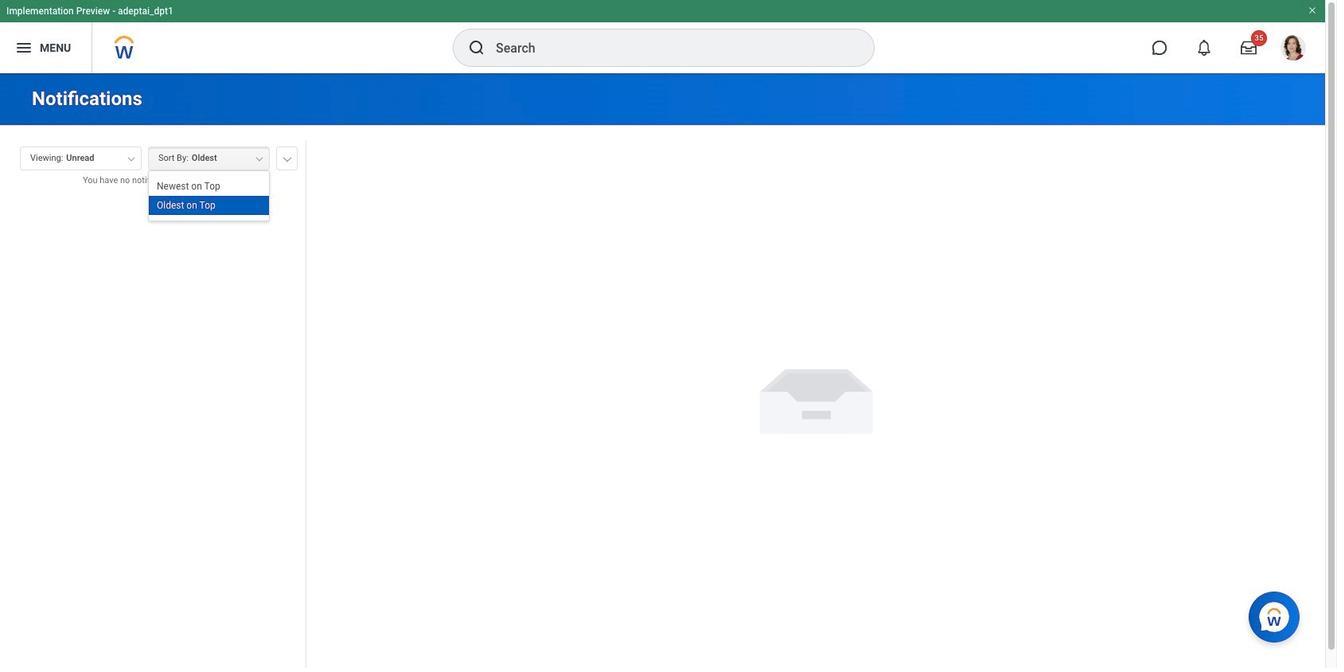Task type: vqa. For each thing, say whether or not it's contained in the screenshot.
"justify" icon
yes



Task type: describe. For each thing, give the bounding box(es) containing it.
close environment banner image
[[1308, 6, 1318, 15]]

Search Workday  search field
[[496, 30, 842, 65]]

profile logan mcneil image
[[1281, 35, 1307, 64]]

notifications large image
[[1197, 40, 1213, 56]]

more image
[[283, 154, 292, 162]]

justify image
[[14, 38, 33, 57]]



Task type: locate. For each thing, give the bounding box(es) containing it.
banner
[[0, 0, 1326, 73]]

inbox items list box
[[0, 199, 306, 668]]

main content
[[0, 73, 1326, 668]]

reading pane region
[[307, 126, 1326, 668]]

search image
[[467, 38, 487, 57]]

tab panel
[[0, 139, 306, 668]]

inbox large image
[[1241, 40, 1257, 56]]

sort by list box
[[149, 177, 269, 215]]



